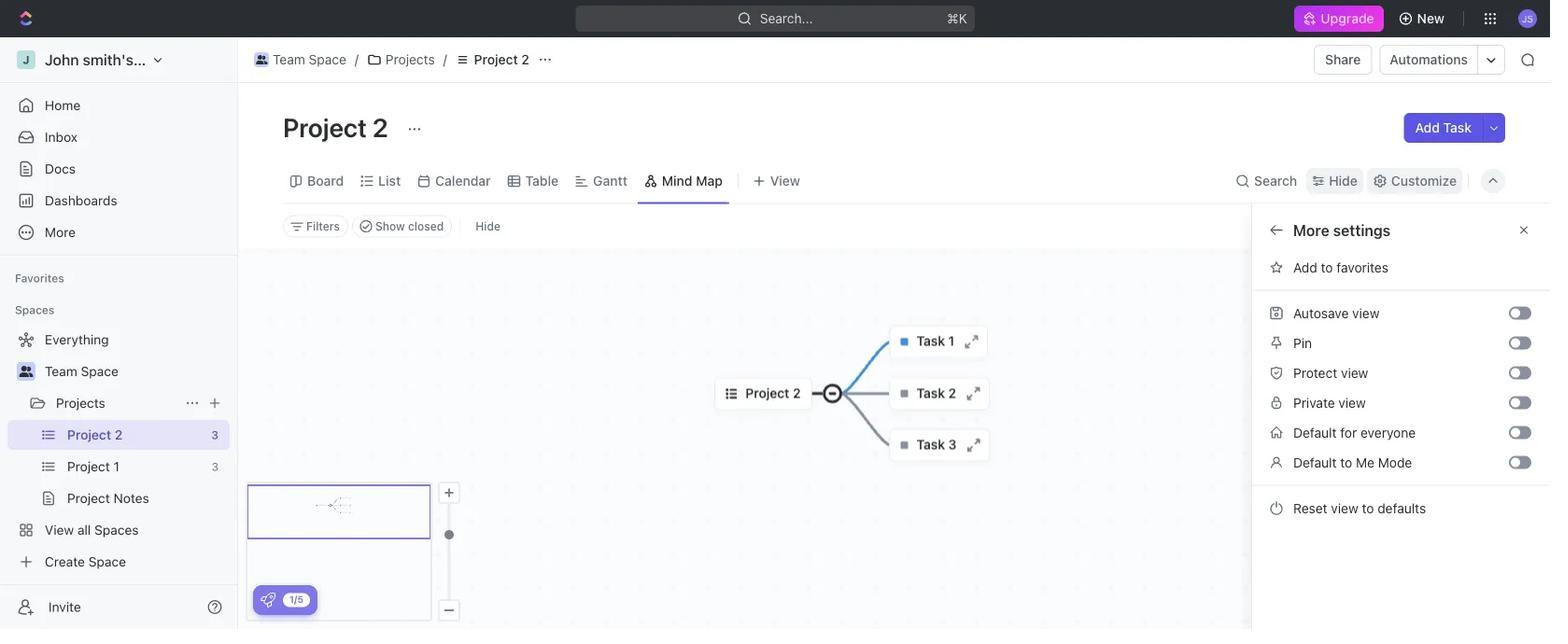 Task type: vqa. For each thing, say whether or not it's contained in the screenshot.
3 corresponding to 1
yes



Task type: describe. For each thing, give the bounding box(es) containing it.
team inside "tree"
[[45, 364, 77, 379]]

home
[[45, 98, 81, 113]]

1 vertical spatial space
[[81, 364, 118, 379]]

spaces inside "tree"
[[94, 523, 139, 538]]

project for project 2 link to the bottom
[[67, 427, 111, 443]]

gantt
[[593, 173, 628, 189]]

pin
[[1294, 335, 1312, 351]]

1 / from the left
[[355, 52, 359, 67]]

all
[[77, 523, 91, 538]]

john smith's workspace
[[45, 51, 215, 69]]

view for reset
[[1331, 501, 1359, 516]]

customize for customize mind map
[[1271, 221, 1346, 239]]

upgrade
[[1321, 11, 1375, 26]]

filters button
[[283, 215, 348, 238]]

home link
[[7, 91, 230, 120]]

view button
[[746, 168, 807, 194]]

upgrade link
[[1295, 6, 1384, 32]]

js button
[[1513, 4, 1543, 34]]

2 vertical spatial map
[[1327, 260, 1353, 275]]

view for delete
[[1336, 478, 1364, 494]]

1 horizontal spatial team space link
[[249, 49, 351, 71]]

share button
[[1314, 45, 1372, 75]]

default to me mode
[[1294, 455, 1412, 470]]

3 for 1
[[212, 460, 219, 474]]

view all spaces
[[45, 523, 139, 538]]

board link
[[304, 168, 344, 194]]

1 vertical spatial team space link
[[45, 357, 226, 387]]

reset
[[1294, 501, 1328, 516]]

hide inside dropdown button
[[1329, 173, 1358, 189]]

customize mind map
[[1271, 221, 1419, 239]]

search...
[[760, 11, 813, 26]]

mode
[[1378, 455, 1412, 470]]

search button
[[1230, 168, 1303, 194]]

delete view
[[1294, 478, 1364, 494]]

hide button
[[1307, 168, 1363, 194]]

project for project notes link
[[67, 491, 110, 506]]

reset view to defaults
[[1294, 501, 1426, 516]]

filters
[[306, 220, 340, 233]]

add for add to favorites
[[1294, 260, 1318, 275]]

inbox
[[45, 129, 78, 145]]

user group image
[[256, 55, 267, 64]]

copy
[[1294, 418, 1325, 434]]

more settings inside "button"
[[1294, 297, 1376, 312]]

more inside "button"
[[1294, 297, 1324, 312]]

hide button
[[468, 215, 508, 238]]

share
[[1325, 52, 1361, 67]]

table link
[[522, 168, 559, 194]]

automations
[[1390, 52, 1468, 67]]

add to favorites
[[1294, 260, 1389, 275]]

reset view to defaults button
[[1264, 494, 1539, 524]]

copy link button
[[1264, 411, 1539, 441]]

add task
[[1415, 120, 1472, 135]]

new
[[1417, 11, 1445, 26]]

hide inside button
[[476, 220, 501, 233]]

3 for 2
[[211, 429, 219, 442]]

tree inside sidebar navigation
[[7, 325, 230, 577]]

everything link
[[7, 325, 226, 355]]

closed
[[408, 220, 444, 233]]

2 horizontal spatial project 2
[[474, 52, 530, 67]]

delete view button
[[1264, 471, 1539, 501]]

1/5
[[290, 595, 304, 605]]

j
[[23, 53, 30, 66]]

autosave
[[1294, 305, 1349, 321]]

show closed
[[375, 220, 444, 233]]

task
[[1444, 120, 1472, 135]]

automations button
[[1381, 46, 1478, 74]]

more inside dropdown button
[[45, 225, 76, 240]]

gantt link
[[590, 168, 628, 194]]

0 horizontal spatial map
[[696, 173, 723, 189]]

workspace
[[137, 51, 215, 69]]

docs
[[45, 161, 76, 177]]

project 1
[[67, 459, 119, 474]]

to for add
[[1321, 260, 1333, 275]]

mind map link
[[658, 168, 723, 194]]

permissions
[[1356, 448, 1429, 464]]

add task button
[[1404, 113, 1483, 143]]

more button
[[7, 218, 230, 248]]

create space link
[[7, 547, 226, 577]]

js
[[1522, 13, 1534, 24]]

list link
[[375, 168, 401, 194]]

⌘k
[[947, 11, 967, 26]]

onboarding checklist button element
[[261, 593, 276, 608]]

customize for customize
[[1392, 173, 1457, 189]]

0 vertical spatial settings
[[1333, 221, 1391, 239]]

docs link
[[7, 154, 230, 184]]

link
[[1329, 418, 1349, 434]]

1
[[114, 459, 119, 474]]

&
[[1343, 448, 1352, 464]]

table
[[526, 173, 559, 189]]

project for project 1 link
[[67, 459, 110, 474]]

view button
[[746, 159, 807, 203]]

1 vertical spatial project 2 link
[[67, 420, 204, 450]]

1 vertical spatial project 2
[[283, 112, 394, 142]]

add for add task
[[1415, 120, 1440, 135]]

favorites button
[[7, 267, 72, 290]]



Task type: locate. For each thing, give the bounding box(es) containing it.
favorites
[[15, 272, 64, 285]]

0 horizontal spatial team space link
[[45, 357, 226, 387]]

0 vertical spatial project 2 link
[[451, 49, 534, 71]]

view
[[1353, 305, 1380, 321], [1336, 478, 1364, 494], [1331, 501, 1359, 516]]

2 horizontal spatial to
[[1362, 501, 1374, 516]]

1 horizontal spatial team space
[[273, 52, 346, 67]]

1 vertical spatial team
[[45, 364, 77, 379]]

map down the "customize mind map" on the top of page
[[1327, 260, 1353, 275]]

add to favorites button
[[1264, 253, 1539, 283]]

0 vertical spatial team space
[[273, 52, 346, 67]]

0 vertical spatial mind map
[[662, 173, 723, 189]]

dashboards
[[45, 193, 117, 208]]

hide down calendar
[[476, 220, 501, 233]]

2
[[522, 52, 530, 67], [373, 112, 388, 142], [115, 427, 123, 443]]

2 vertical spatial 2
[[115, 427, 123, 443]]

0 horizontal spatial hide
[[476, 220, 501, 233]]

team space down everything
[[45, 364, 118, 379]]

team
[[273, 52, 305, 67], [45, 364, 77, 379]]

1 vertical spatial projects
[[56, 396, 105, 411]]

None range field
[[438, 504, 460, 600]]

view all spaces link
[[7, 516, 226, 545]]

add up 'autosave'
[[1294, 260, 1318, 275]]

project 1 link
[[67, 452, 204, 482]]

inbox link
[[7, 122, 230, 152]]

sharing & permissions
[[1294, 448, 1429, 464]]

to left favorites
[[1321, 260, 1333, 275]]

customize
[[1392, 173, 1457, 189], [1271, 221, 1346, 239]]

1 vertical spatial map
[[1389, 221, 1419, 239]]

0 vertical spatial projects
[[386, 52, 435, 67]]

1 more settings from the top
[[1294, 221, 1391, 239]]

view down delete view
[[1331, 501, 1359, 516]]

1 vertical spatial projects link
[[56, 389, 177, 418]]

0 vertical spatial map
[[696, 173, 723, 189]]

more down dashboards
[[45, 225, 76, 240]]

0 vertical spatial team
[[273, 52, 305, 67]]

settings up favorites
[[1333, 221, 1391, 239]]

me
[[1356, 455, 1375, 470]]

0 horizontal spatial /
[[355, 52, 359, 67]]

more
[[1294, 221, 1330, 239], [45, 225, 76, 240], [1294, 297, 1324, 312]]

space inside create space link
[[88, 554, 126, 570]]

0 horizontal spatial mind map
[[662, 173, 723, 189]]

1 3 from the top
[[211, 429, 219, 442]]

2 horizontal spatial map
[[1389, 221, 1419, 239]]

copy link
[[1294, 418, 1349, 434]]

2 horizontal spatial 2
[[522, 52, 530, 67]]

view down default to me mode
[[1336, 478, 1364, 494]]

0 horizontal spatial to
[[1321, 260, 1333, 275]]

1 horizontal spatial to
[[1341, 455, 1353, 470]]

john smith's workspace, , element
[[17, 50, 35, 69]]

add left task
[[1415, 120, 1440, 135]]

space down everything link
[[81, 364, 118, 379]]

onboarding checklist button image
[[261, 593, 276, 608]]

create space
[[45, 554, 126, 570]]

2 vertical spatial view
[[1331, 501, 1359, 516]]

1 horizontal spatial spaces
[[94, 523, 139, 538]]

1 vertical spatial hide
[[476, 220, 501, 233]]

1 vertical spatial 3
[[212, 460, 219, 474]]

0 vertical spatial spaces
[[15, 304, 55, 317]]

to left me
[[1341, 455, 1353, 470]]

0 vertical spatial 3
[[211, 429, 219, 442]]

tree containing everything
[[7, 325, 230, 577]]

0 vertical spatial 2
[[522, 52, 530, 67]]

search
[[1254, 173, 1298, 189]]

add inside button
[[1415, 120, 1440, 135]]

autosave view
[[1294, 305, 1380, 321]]

more settings button
[[1264, 290, 1539, 320]]

1 vertical spatial mind map
[[1294, 260, 1353, 275]]

/
[[355, 52, 359, 67], [443, 52, 447, 67]]

0 horizontal spatial projects
[[56, 396, 105, 411]]

1 vertical spatial view
[[1336, 478, 1364, 494]]

customize up search tasks... text field
[[1392, 173, 1457, 189]]

1 horizontal spatial team
[[273, 52, 305, 67]]

view for view all spaces
[[45, 523, 74, 538]]

0 vertical spatial team space link
[[249, 49, 351, 71]]

projects inside "tree"
[[56, 396, 105, 411]]

map left view button
[[696, 173, 723, 189]]

pin button
[[1264, 328, 1509, 358]]

1 horizontal spatial hide
[[1329, 173, 1358, 189]]

1 vertical spatial customize
[[1271, 221, 1346, 239]]

add
[[1415, 120, 1440, 135], [1294, 260, 1318, 275]]

0 horizontal spatial add
[[1294, 260, 1318, 275]]

view inside view all spaces link
[[45, 523, 74, 538]]

to inside button
[[1362, 501, 1374, 516]]

0 horizontal spatial team
[[45, 364, 77, 379]]

1 vertical spatial mind
[[1350, 221, 1385, 239]]

space down view all spaces link
[[88, 554, 126, 570]]

projects link
[[362, 49, 440, 71], [56, 389, 177, 418]]

0 vertical spatial to
[[1321, 260, 1333, 275]]

customize inside button
[[1392, 173, 1457, 189]]

tree
[[7, 325, 230, 577]]

0 horizontal spatial mind
[[662, 173, 693, 189]]

project notes
[[67, 491, 149, 506]]

0 horizontal spatial team space
[[45, 364, 118, 379]]

more up add to favorites
[[1294, 221, 1330, 239]]

0 vertical spatial customize
[[1392, 173, 1457, 189]]

1 horizontal spatial add
[[1415, 120, 1440, 135]]

more settings
[[1294, 221, 1391, 239], [1294, 297, 1376, 312]]

2 vertical spatial to
[[1362, 501, 1374, 516]]

1 horizontal spatial project 2 link
[[451, 49, 534, 71]]

1 horizontal spatial map
[[1327, 260, 1353, 275]]

1 horizontal spatial /
[[443, 52, 447, 67]]

team space inside "tree"
[[45, 364, 118, 379]]

mind map down the "customize mind map" on the top of page
[[1294, 260, 1353, 275]]

0 horizontal spatial spaces
[[15, 304, 55, 317]]

more settings up add to favorites
[[1294, 221, 1391, 239]]

invite
[[49, 600, 81, 615]]

customize up add to favorites
[[1271, 221, 1346, 239]]

mind map
[[662, 173, 723, 189], [1294, 260, 1353, 275]]

0 vertical spatial space
[[309, 52, 346, 67]]

settings down favorites
[[1328, 297, 1376, 312]]

to inside 'button'
[[1321, 260, 1333, 275]]

2 vertical spatial project 2
[[67, 427, 123, 443]]

1 horizontal spatial project 2
[[283, 112, 394, 142]]

1 horizontal spatial 2
[[373, 112, 388, 142]]

mind up 'autosave'
[[1294, 260, 1323, 275]]

mind up favorites
[[1350, 221, 1385, 239]]

1 vertical spatial team space
[[45, 364, 118, 379]]

1 vertical spatial settings
[[1328, 297, 1376, 312]]

1 horizontal spatial customize
[[1392, 173, 1457, 189]]

hide up the "customize mind map" on the top of page
[[1329, 173, 1358, 189]]

to inside button
[[1341, 455, 1353, 470]]

2 inside "tree"
[[115, 427, 123, 443]]

smith's
[[83, 51, 134, 69]]

dashboards link
[[7, 186, 230, 216]]

map
[[696, 173, 723, 189], [1389, 221, 1419, 239], [1327, 260, 1353, 275]]

1 vertical spatial view
[[45, 523, 74, 538]]

more settings down add to favorites
[[1294, 297, 1376, 312]]

team right user group icon
[[273, 52, 305, 67]]

list
[[378, 173, 401, 189]]

sharing
[[1294, 448, 1340, 464]]

1 horizontal spatial projects
[[386, 52, 435, 67]]

calendar
[[435, 173, 491, 189]]

view inside view button
[[770, 173, 800, 189]]

0 horizontal spatial view
[[45, 523, 74, 538]]

show closed button
[[352, 215, 452, 238]]

more up pin
[[1294, 297, 1324, 312]]

1 horizontal spatial mind map
[[1294, 260, 1353, 275]]

create
[[45, 554, 85, 570]]

0 horizontal spatial project 2 link
[[67, 420, 204, 450]]

0 vertical spatial view
[[770, 173, 800, 189]]

hide
[[1329, 173, 1358, 189], [476, 220, 501, 233]]

new button
[[1391, 4, 1456, 34]]

0 horizontal spatial project 2
[[67, 427, 123, 443]]

team space link
[[249, 49, 351, 71], [45, 357, 226, 387]]

project 2 link
[[451, 49, 534, 71], [67, 420, 204, 450]]

0 horizontal spatial customize
[[1271, 221, 1346, 239]]

Search tasks... text field
[[1318, 212, 1505, 241]]

favorites
[[1337, 260, 1389, 275]]

project 2 inside sidebar navigation
[[67, 427, 123, 443]]

board
[[307, 173, 344, 189]]

0 horizontal spatial projects link
[[56, 389, 177, 418]]

to for default
[[1341, 455, 1353, 470]]

to
[[1321, 260, 1333, 275], [1341, 455, 1353, 470], [1362, 501, 1374, 516]]

add inside 'button'
[[1294, 260, 1318, 275]]

mind map right gantt at the left top of page
[[662, 173, 723, 189]]

user group image
[[19, 366, 33, 377]]

1 vertical spatial 2
[[373, 112, 388, 142]]

3
[[211, 429, 219, 442], [212, 460, 219, 474]]

default to me mode button
[[1264, 448, 1509, 478]]

0 vertical spatial projects link
[[362, 49, 440, 71]]

2 horizontal spatial mind
[[1350, 221, 1385, 239]]

view up pin button
[[1353, 305, 1380, 321]]

1 horizontal spatial view
[[770, 173, 800, 189]]

notes
[[114, 491, 149, 506]]

autosave view button
[[1264, 298, 1509, 328]]

0 vertical spatial project 2
[[474, 52, 530, 67]]

project
[[474, 52, 518, 67], [283, 112, 367, 142], [67, 427, 111, 443], [67, 459, 110, 474], [67, 491, 110, 506]]

2 more settings from the top
[[1294, 297, 1376, 312]]

team space right user group icon
[[273, 52, 346, 67]]

space right user group icon
[[309, 52, 346, 67]]

show
[[375, 220, 405, 233]]

view for view
[[770, 173, 800, 189]]

1 horizontal spatial projects link
[[362, 49, 440, 71]]

0 vertical spatial hide
[[1329, 173, 1358, 189]]

space
[[309, 52, 346, 67], [81, 364, 118, 379], [88, 554, 126, 570]]

map up add to favorites 'button'
[[1389, 221, 1419, 239]]

john
[[45, 51, 79, 69]]

mind right gantt at the left top of page
[[662, 173, 693, 189]]

everything
[[45, 332, 109, 347]]

1 vertical spatial to
[[1341, 455, 1353, 470]]

0 vertical spatial more settings
[[1294, 221, 1391, 239]]

default
[[1294, 455, 1337, 470]]

1 horizontal spatial mind
[[1294, 260, 1323, 275]]

to left the defaults
[[1362, 501, 1374, 516]]

team right user group image
[[45, 364, 77, 379]]

spaces down favorites
[[15, 304, 55, 317]]

2 / from the left
[[443, 52, 447, 67]]

2 vertical spatial mind
[[1294, 260, 1323, 275]]

1 vertical spatial more settings
[[1294, 297, 1376, 312]]

0 vertical spatial add
[[1415, 120, 1440, 135]]

settings inside "button"
[[1328, 297, 1376, 312]]

view
[[770, 173, 800, 189], [45, 523, 74, 538]]

delete
[[1294, 478, 1333, 494]]

spaces up create space link
[[94, 523, 139, 538]]

project 2
[[474, 52, 530, 67], [283, 112, 394, 142], [67, 427, 123, 443]]

sharing & permissions button
[[1264, 441, 1539, 471]]

view inside button
[[1331, 501, 1359, 516]]

calendar link
[[432, 168, 491, 194]]

project notes link
[[67, 484, 226, 514]]

defaults
[[1378, 501, 1426, 516]]

view for autosave
[[1353, 305, 1380, 321]]

1 vertical spatial spaces
[[94, 523, 139, 538]]

spaces
[[15, 304, 55, 317], [94, 523, 139, 538]]

0 vertical spatial mind
[[662, 173, 693, 189]]

0 vertical spatial view
[[1353, 305, 1380, 321]]

2 3 from the top
[[212, 460, 219, 474]]

0 horizontal spatial 2
[[115, 427, 123, 443]]

1 vertical spatial add
[[1294, 260, 1318, 275]]

sidebar navigation
[[0, 37, 242, 630]]

2 vertical spatial space
[[88, 554, 126, 570]]

customize button
[[1367, 168, 1463, 194]]



